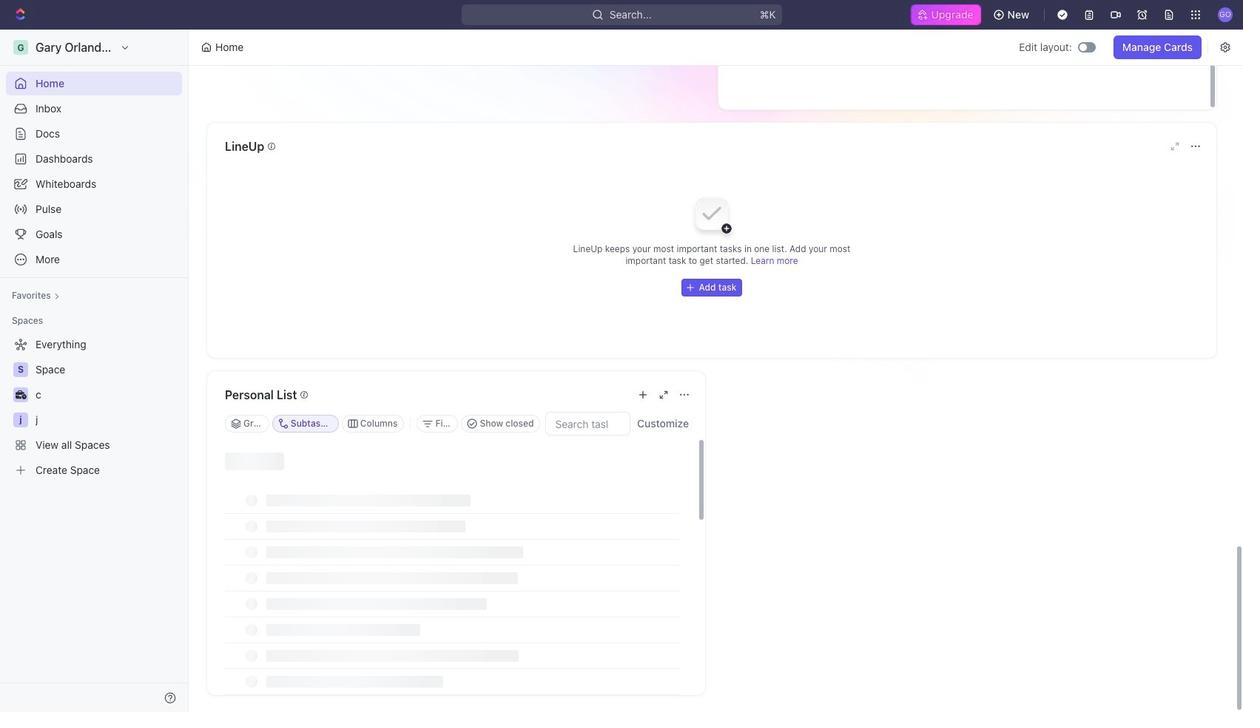 Task type: describe. For each thing, give the bounding box(es) containing it.
Search tasks... text field
[[547, 413, 630, 435]]

gary orlando's workspace, , element
[[13, 40, 28, 55]]

business time image
[[15, 391, 26, 400]]



Task type: locate. For each thing, give the bounding box(es) containing it.
space, , element
[[13, 363, 28, 377]]

tree
[[6, 333, 182, 483]]

sidebar navigation
[[0, 30, 192, 713]]

j, , element
[[13, 413, 28, 428]]

tree inside the sidebar navigation
[[6, 333, 182, 483]]



Task type: vqa. For each thing, say whether or not it's contained in the screenshot.
Create Space link in the bottom left of the page
no



